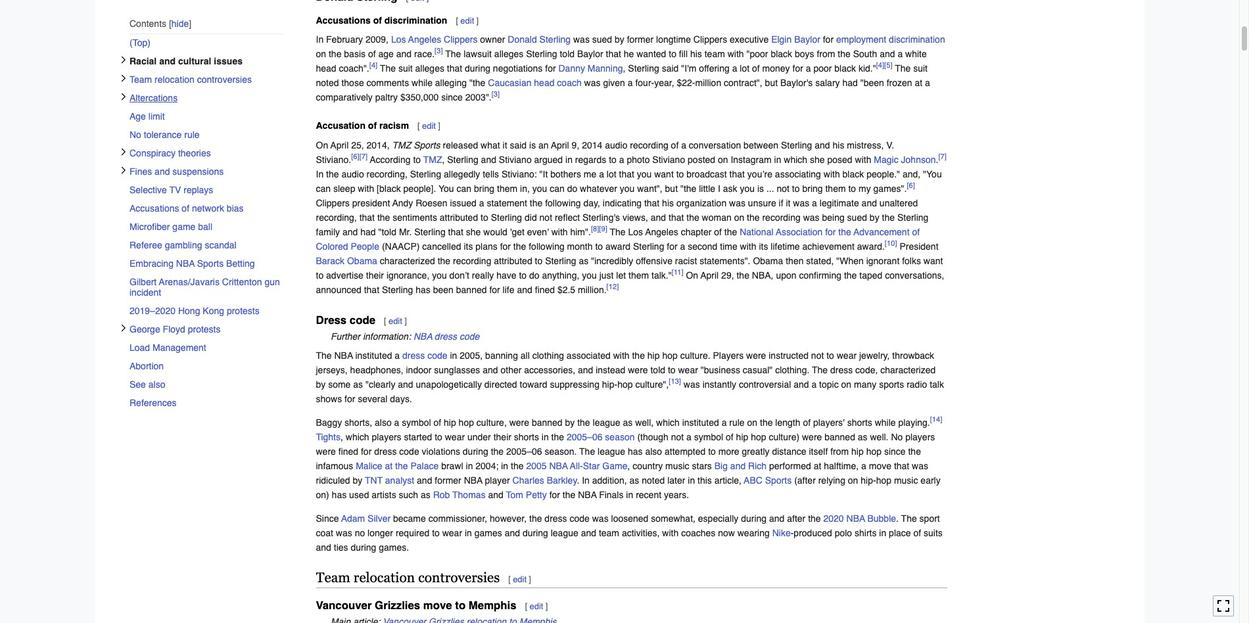 Task type: locate. For each thing, give the bounding box(es) containing it.
, down he at the top
[[623, 63, 626, 74]]

[black
[[377, 183, 401, 194]]

0 horizontal spatial noted
[[316, 78, 339, 88]]

$350,000
[[401, 92, 439, 103]]

2 x small image from the top
[[119, 148, 127, 156]]

greatly
[[742, 447, 770, 457]]

tv
[[169, 185, 181, 195]]

obama inside (naacp) cancelled its plans for the following month to award sterling for a second time with its lifetime achievement award. [10] president barack obama
[[347, 256, 378, 266]]

is inside released what it said is an april 9, 2014 audio recording of a conversation between sterling and his mistress, v. stiviano.
[[530, 140, 536, 150]]

2 players from the left
[[906, 432, 936, 443]]

29,
[[722, 270, 735, 281]]

1 vertical spatial while
[[875, 418, 896, 428]]

further information: nba dress code
[[331, 331, 480, 342]]

1 vertical spatial banned
[[532, 418, 563, 428]]

elgin
[[772, 34, 792, 45]]

obama down people at the left of the page
[[347, 256, 378, 266]]

award.
[[858, 241, 885, 252]]

a up racist at the top right of the page
[[681, 241, 686, 252]]

but inside the in the audio recording, sterling allegedly tells stiviano: "it bothers me a lot that you want to broadcast that you're associating with black people." and, "you can sleep with [black people]. you can bring them in, you can do whatever you want", but "the little i ask you is ... not to bring them to my games".
[[665, 183, 678, 194]]

0 vertical spatial "the
[[470, 78, 486, 88]]

1 vertical spatial had
[[361, 227, 376, 237]]

tmz link
[[424, 154, 442, 165]]

sterling down unaltered
[[898, 212, 929, 223]]

0 vertical spatial do
[[568, 183, 578, 194]]

want inside the in the audio recording, sterling allegedly tells stiviano: "it bothers me a lot that you want to broadcast that you're associating with black people." and, "you can sleep with [black people]. you can bring them in, you can do whatever you want", but "the little i ask you is ... not to bring them to my games".
[[655, 169, 674, 179]]

can left sleep
[[316, 183, 331, 194]]

executive
[[730, 34, 769, 45]]

0 horizontal spatial fined
[[339, 447, 359, 457]]

well,
[[636, 418, 654, 428]]

abc sports link
[[744, 476, 792, 486]]

to right regards
[[609, 154, 617, 165]]

1 horizontal spatial recording,
[[367, 169, 408, 179]]

0 vertical spatial their
[[366, 270, 384, 281]]

hip up tights , which players started to wear under their shorts in the 2005–06 season
[[444, 418, 456, 428]]

was inside . the sport coat was no longer required to wear in games and during league and team activities, with coaches now wearing
[[336, 528, 352, 539]]

attributed inside the clippers president andy roesen issued a statement the following day, indicating that his organization was unsure if it was a legitimate and unaltered recording, that the sentiments attributed to sterling did not reflect sterling's views, and that the woman on the recording was being sued by the sterling family and had "told mr. sterling that she would 'get even' with him".
[[440, 212, 478, 223]]

obama inside characterized the recording attributed to sterling as "incredibly offensive racist statements". obama then stated, "when ignorant folks want to advertise their ignorance, you don't really have to do anything, you just let them talk."
[[754, 256, 784, 266]]

los for 2009,
[[391, 34, 406, 45]]

2 horizontal spatial recording
[[763, 212, 801, 223]]

on down conversation
[[718, 154, 729, 165]]

culture,
[[477, 418, 507, 428]]

0 horizontal spatial head
[[316, 63, 337, 74]]

altercations link
[[129, 89, 283, 107]]

banned inside baggy shorts, also a symbol of hip hop culture, were banned by the league as well, which instituted a rule on the length of players' shorts while playing. [14]
[[532, 418, 563, 428]]

clippers down sleep
[[316, 198, 350, 208]]

the inside the lawsuit alleges sterling told baylor that he wanted to fill his team with "poor black boys from the south and a white head coach".
[[838, 49, 851, 59]]

,
[[623, 63, 626, 74], [442, 154, 445, 165], [341, 432, 343, 443], [628, 461, 630, 472]]

to
[[669, 49, 677, 59], [413, 154, 421, 165], [609, 154, 617, 165], [677, 169, 684, 179], [793, 183, 800, 194], [849, 183, 857, 194], [481, 212, 489, 223], [596, 241, 603, 252], [535, 256, 543, 266], [316, 270, 324, 281], [519, 270, 527, 281], [827, 351, 835, 361], [668, 365, 676, 376], [435, 432, 443, 443], [709, 447, 716, 457], [432, 528, 440, 539], [455, 600, 466, 613]]

which up associating
[[784, 154, 808, 165]]

2 vertical spatial league
[[551, 528, 579, 539]]

0 vertical spatial on
[[316, 140, 328, 150]]

sterling inside the lawsuit alleges sterling told baylor that he wanted to fill his team with "poor black boys from the south and a white head coach".
[[526, 49, 558, 59]]

(after relying on hip-hop music early on) has used artists such as
[[316, 476, 941, 501]]

los inside [8] [9] the los angeles chapter of the
[[629, 227, 643, 237]]

money
[[763, 63, 791, 74]]

do left anything,
[[530, 270, 540, 281]]

years.
[[664, 490, 690, 501]]

season.
[[545, 447, 577, 457]]

since down well.
[[885, 447, 906, 457]]

sterling inside in february 2009, los angeles clippers owner donald sterling was sued by former longtime clippers executive elgin baylor for employment discrimination on the basis of age and race. [3]
[[540, 34, 571, 45]]

frozen
[[887, 78, 913, 88]]

a right frozen
[[926, 78, 931, 88]]

1 horizontal spatial [6]
[[908, 181, 916, 190]]

2 horizontal spatial banned
[[825, 432, 856, 443]]

[ for vancouver grizzlies move to memphis
[[525, 602, 528, 612]]

1 horizontal spatial move
[[870, 461, 892, 472]]

wear down commissioner,
[[443, 528, 463, 539]]

sterling up people].
[[410, 169, 442, 179]]

0 horizontal spatial protests
[[188, 324, 220, 335]]

los for the
[[629, 227, 643, 237]]

(though not a symbol of hip hop culture) were banned as well. no players were fined for dress code violations during the 2005–06 season. the league has also attempted to more greatly distance itself from hip hop since the infamous
[[316, 432, 936, 472]]

protests up load management link
[[188, 324, 220, 335]]

suits
[[924, 528, 943, 539]]

] for vancouver grizzlies move to memphis
[[546, 602, 548, 612]]

1 vertical spatial accusations
[[129, 203, 179, 214]]

as inside (though not a symbol of hip hop culture) were banned as well. no players were fined for dress code violations during the 2005–06 season. the league has also attempted to more greatly distance itself from hip hop since the infamous
[[858, 432, 868, 443]]

april up stiviano.
[[331, 140, 349, 150]]

of inside national association for the advancement of colored people
[[913, 227, 920, 237]]

not inside the in the audio recording, sterling allegedly tells stiviano: "it bothers me a lot that you want to broadcast that you're associating with black people." and, "you can sleep with [black people]. you can bring them in, you can do whatever you want", but "the little i ask you is ... not to bring them to my games".
[[777, 183, 790, 194]]

black left kid."
[[835, 63, 857, 74]]

edit link for dress code
[[389, 316, 403, 326]]

alleging
[[435, 78, 467, 88]]

released what it said is an april 9, 2014 audio recording of a conversation between sterling and his mistress, v. stiviano.
[[316, 140, 895, 165]]

2005 nba all-star game link
[[527, 461, 628, 472]]

audio right 2014
[[605, 140, 628, 150]]

posted
[[688, 154, 716, 165]]

of up more
[[726, 432, 734, 443]]

0 horizontal spatial los
[[391, 34, 406, 45]]

1 horizontal spatial discrimination
[[890, 34, 946, 45]]

characterized inside characterized the recording attributed to sterling as "incredibly offensive racist statements". obama then stated, "when ignorant folks want to advertise their ignorance, you don't really have to do anything, you just let them talk."
[[380, 256, 435, 266]]

2 its from the left
[[759, 241, 769, 252]]

his inside the lawsuit alleges sterling told baylor that he wanted to fill his team with "poor black boys from the south and a white head coach".
[[691, 49, 703, 59]]

at up the tnt analyst link
[[385, 461, 393, 472]]

is left ...
[[758, 183, 765, 194]]

unapologetically
[[416, 379, 482, 390]]

0 horizontal spatial "the
[[470, 78, 486, 88]]

1 vertical spatial move
[[424, 600, 452, 613]]

on inside [6] [7] according to tmz , sterling and stiviano argued in regards to a photo stiviano posted on instagram in which she posed with magic johnson . [7]
[[718, 154, 729, 165]]

1 suit from the left
[[399, 63, 413, 74]]

1 vertical spatial symbol
[[695, 432, 724, 443]]

[10] link
[[885, 239, 898, 248]]

0 horizontal spatial at
[[385, 461, 393, 472]]

the inside . the sport coat was no longer required to wear in games and during league and team activities, with coaches now wearing
[[902, 514, 918, 524]]

stiviano right photo
[[653, 154, 686, 165]]

which inside [6] [7] according to tmz , sterling and stiviano argued in regards to a photo stiviano posted on instagram in which she posed with magic johnson . [7]
[[784, 154, 808, 165]]

. inside . the sport coat was no longer required to wear in games and during league and team activities, with coaches now wearing
[[897, 514, 899, 524]]

the up 2005–06 season link
[[578, 418, 591, 428]]

tmz for sports
[[392, 140, 411, 150]]

its left plans
[[464, 241, 473, 252]]

regards
[[576, 154, 607, 165]]

1 horizontal spatial its
[[759, 241, 769, 252]]

[7]
[[360, 152, 368, 161], [939, 152, 947, 161]]

from inside the lawsuit alleges sterling told baylor that he wanted to fill his team with "poor black boys from the south and a white head coach".
[[817, 49, 836, 59]]

. down 2005 nba all-star game link at the bottom of page
[[578, 476, 580, 486]]

for inside (though not a symbol of hip hop culture) were banned as well. no players were fined for dress code violations during the 2005–06 season. the league has also attempted to more greatly distance itself from hip hop since the infamous
[[361, 447, 372, 457]]

the right 29,
[[737, 270, 750, 281]]

following up reflect
[[545, 198, 581, 208]]

0 horizontal spatial rule
[[184, 129, 199, 140]]

1 horizontal spatial [3] link
[[492, 90, 500, 99]]

from up poor
[[817, 49, 836, 59]]

1 vertical spatial characterized
[[881, 365, 936, 376]]

1 [4] link from the left
[[370, 61, 378, 70]]

hip-
[[602, 379, 618, 390], [861, 476, 877, 486]]

[6] inside [6] [7] according to tmz , sterling and stiviano argued in regards to a photo stiviano posted on instagram in which she posed with magic johnson . [7]
[[351, 152, 360, 161]]

[ edit ] for accusation of racism
[[418, 121, 441, 131]]

symbol inside baggy shorts, also a symbol of hip hop culture, were banned by the league as well, which instituted a rule on the length of players' shorts while playing. [14]
[[402, 418, 431, 428]]

0 horizontal spatial lot
[[607, 169, 617, 179]]

3 x small image from the top
[[119, 166, 127, 174]]

0 vertical spatial rule
[[184, 129, 199, 140]]

1 vertical spatial from
[[831, 447, 849, 457]]

relocation
[[154, 74, 194, 85], [354, 570, 415, 586]]

hip up the halftime,
[[852, 447, 864, 457]]

in for in february 2009, los angeles clippers owner donald sterling was sued by former longtime clippers executive elgin baylor for employment discrimination on the basis of age and race. [3]
[[316, 34, 324, 45]]

edit
[[461, 16, 475, 25], [422, 121, 436, 131], [389, 316, 403, 326], [513, 575, 527, 585], [530, 602, 544, 612]]

said up year,
[[662, 63, 679, 74]]

following inside (naacp) cancelled its plans for the following month to award sterling for a second time with its lifetime achievement award. [10] president barack obama
[[529, 241, 565, 252]]

] for dress code
[[405, 316, 407, 326]]

2 [7] from the left
[[939, 152, 947, 161]]

1 horizontal spatial she
[[811, 154, 825, 165]]

$2.5
[[558, 285, 576, 295]]

2 obama from the left
[[754, 256, 784, 266]]

tmz inside [6] [7] according to tmz , sterling and stiviano argued in regards to a photo stiviano posted on instagram in which she posed with magic johnson . [7]
[[424, 154, 442, 165]]

and inside released what it said is an april 9, 2014 audio recording of a conversation between sterling and his mistress, v. stiviano.
[[815, 140, 831, 150]]

shorts inside baggy shorts, also a symbol of hip hop culture, were banned by the league as well, which instituted a rule on the length of players' shorts while playing. [14]
[[848, 418, 873, 428]]

"poor
[[747, 49, 769, 59]]

caucasian head coach
[[488, 78, 582, 88]]

racial
[[129, 56, 156, 66]]

for inside national association for the advancement of colored people
[[826, 227, 836, 237]]

also down "(though"
[[646, 447, 663, 457]]

tmz up according
[[392, 140, 411, 150]]

that up the ask
[[730, 169, 745, 179]]

3 can from the left
[[550, 183, 565, 194]]

0 vertical spatial team
[[705, 49, 726, 59]]

1 horizontal spatial sued
[[848, 212, 868, 223]]

move down well.
[[870, 461, 892, 472]]

2 horizontal spatial also
[[646, 447, 663, 457]]

1 vertical spatial note
[[316, 615, 948, 624]]

released
[[443, 140, 478, 150]]

tnt
[[365, 476, 383, 486]]

kid."
[[859, 63, 877, 74]]

1 vertical spatial [3]
[[492, 90, 500, 99]]

1 vertical spatial she
[[466, 227, 481, 237]]

0 horizontal spatial audio
[[342, 169, 364, 179]]

and down since adam silver became commissioner, however, the dress code was loosened somewhat, especially during and after the 2020 nba bubble
[[581, 528, 597, 539]]

edit for accusation of racism
[[422, 121, 436, 131]]

4 x small image from the top
[[119, 324, 127, 332]]

she inside [6] [7] according to tmz , sterling and stiviano argued in regards to a photo stiviano posted on instagram in which she posed with magic johnson . [7]
[[811, 154, 825, 165]]

accusations for accusations of discrimination
[[316, 15, 371, 25]]

0 vertical spatial since
[[442, 92, 463, 103]]

recording, up [black
[[367, 169, 408, 179]]

0 vertical spatial recording
[[630, 140, 669, 150]]

plans
[[476, 241, 498, 252]]

have
[[497, 270, 517, 281]]

1 horizontal spatial controversies
[[419, 570, 500, 586]]

sterling inside [4] the suit alleges that during negotiations for danny manning , sterling said "i'm offering a lot of money for a poor black kid." [4] [5]
[[628, 63, 660, 74]]

and down my
[[862, 198, 878, 208]]

edit link for vancouver grizzlies move to memphis
[[530, 602, 544, 612]]

0 vertical spatial [3]
[[435, 46, 443, 56]]

wear up code,
[[837, 351, 857, 361]]

banning
[[486, 351, 518, 361]]

"clearly
[[366, 379, 396, 390]]

1 horizontal spatial banned
[[532, 418, 563, 428]]

1 note from the top
[[316, 329, 948, 344]]

edit up memphis
[[513, 575, 527, 585]]

1 players from the left
[[372, 432, 402, 443]]

0 horizontal spatial [4]
[[370, 61, 378, 70]]

0 vertical spatial move
[[870, 461, 892, 472]]

references link
[[129, 394, 283, 412]]

and inside [6] [7] according to tmz , sterling and stiviano argued in regards to a photo stiviano posted on instagram in which she posed with magic johnson . [7]
[[481, 154, 497, 165]]

were right culture, at the bottom of page
[[510, 418, 530, 428]]

1 bring from the left
[[474, 183, 495, 194]]

has up country
[[628, 447, 643, 457]]

dress inside (though not a symbol of hip hop culture) were banned as well. no players were fined for dress code violations during the 2005–06 season. the league has also attempted to more greatly distance itself from hip hop since the infamous
[[374, 447, 397, 457]]

told up danny
[[560, 49, 575, 59]]

of up game
[[181, 203, 189, 214]]

that down playing.
[[895, 461, 910, 472]]

in inside in february 2009, los angeles clippers owner donald sterling was sued by former longtime clippers executive elgin baylor for employment discrimination on the basis of age and race. [3]
[[316, 34, 324, 45]]

0 vertical spatial sports
[[414, 140, 441, 150]]

which
[[784, 154, 808, 165], [657, 418, 680, 428], [346, 432, 369, 443]]

february
[[326, 34, 363, 45]]

1 vertical spatial since
[[885, 447, 906, 457]]

a up more
[[722, 418, 727, 428]]

2 x small image from the top
[[119, 93, 127, 100]]

sterling's
[[583, 212, 620, 223]]

the suit noted those comments while alleging "the
[[316, 63, 928, 88]]

sued inside in february 2009, los angeles clippers owner donald sterling was sued by former longtime clippers executive elgin baylor for employment discrimination on the basis of age and race. [3]
[[593, 34, 613, 45]]

a inside [6] [7] according to tmz , sterling and stiviano argued in regards to a photo stiviano posted on instagram in which she posed with magic johnson . [7]
[[620, 154, 625, 165]]

x small image left altercations
[[119, 93, 127, 100]]

banned inside (though not a symbol of hip hop culture) were banned as well. no players were fined for dress code violations during the 2005–06 season. the league has also attempted to more greatly distance itself from hip hop since the infamous
[[825, 432, 856, 443]]

1 horizontal spatial los
[[629, 227, 643, 237]]

2005–06
[[567, 432, 603, 443], [507, 447, 542, 457]]

black for poor
[[835, 63, 857, 74]]

code up the further
[[350, 314, 376, 327]]

that inside on april 29, the nba, upon confirming the taped conversations, announced that sterling has been banned for life and fined $2.5 million.
[[364, 285, 380, 295]]

0 horizontal spatial move
[[424, 600, 452, 613]]

were inside baggy shorts, also a symbol of hip hop culture, were banned by the league as well, which instituted a rule on the length of players' shorts while playing. [14]
[[510, 418, 530, 428]]

1 vertical spatial rule
[[730, 418, 745, 428]]

alleges
[[495, 49, 524, 59], [415, 63, 445, 74]]

team inside the lawsuit alleges sterling told baylor that he wanted to fill his team with "poor black boys from the south and a white head coach".
[[705, 49, 726, 59]]

barack
[[316, 256, 345, 266]]

[ edit ] up memphis
[[509, 575, 532, 585]]

itself
[[810, 447, 828, 457]]

x small image for racial and cultural issues
[[119, 56, 127, 64]]

1 horizontal spatial characterized
[[881, 365, 936, 376]]

1 can from the left
[[316, 183, 331, 194]]

to left broadcast
[[677, 169, 684, 179]]

alleges up negotiations
[[495, 49, 524, 59]]

1 vertical spatial it
[[786, 198, 791, 208]]

sterling up allegedly
[[448, 154, 479, 165]]

age
[[379, 49, 394, 59]]

1 stiviano from the left
[[499, 154, 532, 165]]

hop up tights , which players started to wear under their shorts in the 2005–06 season
[[459, 418, 474, 428]]

0 vertical spatial [6] link
[[351, 152, 360, 161]]

0 horizontal spatial baylor
[[578, 49, 604, 59]]

adam silver link
[[341, 514, 391, 524]]

which inside baggy shorts, also a symbol of hip hop culture, were banned by the league as well, which instituted a rule on the length of players' shorts while playing. [14]
[[657, 418, 680, 428]]

hip- right relying
[[861, 476, 877, 486]]

x small image for george
[[119, 324, 127, 332]]

[ edit ] for team relocation controversies
[[509, 575, 532, 585]]

0 horizontal spatial which
[[346, 432, 369, 443]]

a inside released what it said is an april 9, 2014 audio recording of a conversation between sterling and his mistress, v. stiviano.
[[682, 140, 687, 150]]

relocation down racial and cultural issues
[[154, 74, 194, 85]]

1 horizontal spatial also
[[375, 418, 392, 428]]

by inside performed at halftime, a move that was ridiculed by
[[353, 476, 363, 486]]

1 horizontal spatial 2005–06
[[567, 432, 603, 443]]

[ edit ] for vancouver grizzlies move to memphis
[[525, 602, 548, 612]]

a left topic
[[812, 379, 817, 390]]

by
[[615, 34, 625, 45], [870, 212, 880, 223], [316, 379, 326, 390], [565, 418, 575, 428], [353, 476, 363, 486]]

on
[[316, 49, 326, 59], [718, 154, 729, 165], [735, 212, 745, 223], [842, 379, 852, 390], [748, 418, 758, 428], [849, 476, 859, 486]]

[3] inside in february 2009, los angeles clippers owner donald sterling was sued by former longtime clippers executive elgin baylor for employment discrimination on the basis of age and race. [3]
[[435, 46, 443, 56]]

2005–06 up 2005 in the left bottom of the page
[[507, 447, 542, 457]]

to inside . the sport coat was no longer required to wear in games and during league and team activities, with coaches now wearing
[[432, 528, 440, 539]]

team down since adam silver became commissioner, however, the dress code was loosened somewhat, especially during and after the 2020 nba bubble
[[599, 528, 620, 539]]

2 horizontal spatial can
[[550, 183, 565, 194]]

, inside [4] the suit alleges that during negotiations for danny manning , sterling said "i'm offering a lot of money for a poor black kid." [4] [5]
[[623, 63, 626, 74]]

in inside . the sport coat was no longer required to wear in games and during league and team activities, with coaches now wearing
[[465, 528, 472, 539]]

banned
[[456, 285, 487, 295], [532, 418, 563, 428], [825, 432, 856, 443]]

to up violations
[[435, 432, 443, 443]]

at down itself
[[814, 461, 822, 472]]

of inside released what it said is an april 9, 2014 audio recording of a conversation between sterling and his mistress, v. stiviano.
[[671, 140, 679, 150]]

is inside the in the audio recording, sterling allegedly tells stiviano: "it bothers me a lot that you want to broadcast that you're associating with black people." and, "you can sleep with [black people]. you can bring them in, you can do whatever you want", but "the little i ask you is ... not to bring them to my games".
[[758, 183, 765, 194]]

1 horizontal spatial it
[[786, 198, 791, 208]]

1 vertical spatial hip-
[[861, 476, 877, 486]]

headphones,
[[350, 365, 404, 376]]

clothing
[[533, 351, 564, 361]]

clippers up offering
[[694, 34, 728, 45]]

with inside the clippers president andy roesen issued a statement the following day, indicating that his organization was unsure if it was a legitimate and unaltered recording, that the sentiments attributed to sterling did not reflect sterling's views, and that the woman on the recording was being sued by the sterling family and had "told mr. sterling that she would 'get even' with him".
[[552, 227, 568, 237]]

0 horizontal spatial bring
[[474, 183, 495, 194]]

instituted
[[356, 351, 392, 361], [683, 418, 720, 428]]

sterling inside released what it said is an april 9, 2014 audio recording of a conversation between sterling and his mistress, v. stiviano.
[[782, 140, 813, 150]]

to inside (naacp) cancelled its plans for the following month to award sterling for a second time with its lifetime achievement award. [10] president barack obama
[[596, 241, 603, 252]]

to up [13] link
[[668, 365, 676, 376]]

move inside performed at halftime, a move that was ridiculed by
[[870, 461, 892, 472]]

] for team relocation controversies
[[529, 575, 532, 585]]

on for 25,
[[316, 140, 328, 150]]

fined inside on april 29, the nba, upon confirming the taped conversations, announced that sterling has been banned for life and fined $2.5 million.
[[535, 285, 555, 295]]

audio inside released what it said is an april 9, 2014 audio recording of a conversation between sterling and his mistress, v. stiviano.
[[605, 140, 628, 150]]

can down bothers
[[550, 183, 565, 194]]

2 vertical spatial his
[[663, 198, 674, 208]]

of down woman
[[715, 227, 722, 237]]

on down the halftime,
[[849, 476, 859, 486]]

1 horizontal spatial protests
[[227, 306, 259, 316]]

conspiracy theories
[[129, 148, 211, 158]]

hop inside baggy shorts, also a symbol of hip hop culture, were banned by the league as well, which instituted a rule on the length of players' shorts while playing. [14]
[[459, 418, 474, 428]]

1 vertical spatial recording,
[[316, 212, 357, 223]]

[6] down 25,
[[351, 152, 360, 161]]

2 bring from the left
[[803, 183, 823, 194]]

team
[[705, 49, 726, 59], [599, 528, 620, 539]]

of up president
[[913, 227, 920, 237]]

and up directed
[[483, 365, 498, 376]]

hip- down instead
[[602, 379, 618, 390]]

1 horizontal spatial has
[[416, 285, 431, 295]]

want",
[[638, 183, 663, 194]]

that left he at the top
[[606, 49, 622, 59]]

has inside (though not a symbol of hip hop culture) were banned as well. no players were fined for dress code violations during the 2005–06 season. the league has also attempted to more greatly distance itself from hip hop since the infamous
[[628, 447, 643, 457]]

2 suit from the left
[[914, 63, 928, 74]]

0 horizontal spatial [6] link
[[351, 152, 360, 161]]

1 x small image from the top
[[119, 56, 127, 64]]

was up early
[[913, 461, 929, 472]]

throwback
[[893, 351, 935, 361]]

1 x small image from the top
[[119, 74, 127, 82]]

advertise
[[326, 270, 364, 281]]

1 [7] from the left
[[360, 152, 368, 161]]

, down baggy
[[341, 432, 343, 443]]

used
[[349, 490, 369, 501]]

0 vertical spatial said
[[662, 63, 679, 74]]

1 horizontal spatial [7] link
[[939, 152, 947, 161]]

lot up contract",
[[740, 63, 750, 74]]

edit for team relocation controversies
[[513, 575, 527, 585]]

black inside [4] the suit alleges that during negotiations for danny manning , sterling said "i'm offering a lot of money for a poor black kid." [4] [5]
[[835, 63, 857, 74]]

stiviano:
[[502, 169, 537, 179]]

. inside [6] [7] according to tmz , sterling and stiviano argued in regards to a photo stiviano posted on instagram in which she posed with magic johnson . [7]
[[937, 154, 939, 165]]

them up legitimate
[[826, 183, 846, 194]]

x small image
[[119, 56, 127, 64], [119, 93, 127, 100]]

1 horizontal spatial since
[[885, 447, 906, 457]]

tights , which players started to wear under their shorts in the 2005–06 season
[[316, 432, 635, 443]]

as inside baggy shorts, also a symbol of hip hop culture, were banned by the league as well, which instituted a rule on the length of players' shorts while playing. [14]
[[623, 418, 633, 428]]

his inside the clippers president andy roesen issued a statement the following day, indicating that his organization was unsure if it was a legitimate and unaltered recording, that the sentiments attributed to sterling did not reflect sterling's views, and that the woman on the recording was being sued by the sterling family and had "told mr. sterling that she would 'get even' with him".
[[663, 198, 674, 208]]

x small image
[[119, 74, 127, 82], [119, 148, 127, 156], [119, 166, 127, 174], [119, 324, 127, 332]]

george floyd protests
[[129, 324, 220, 335]]

black inside the in the audio recording, sterling allegedly tells stiviano: "it bothers me a lot that you want to broadcast that you're associating with black people." and, "you can sleep with [black people]. you can bring them in, you can do whatever you want", but "the little i ask you is ... not to bring them to my games".
[[843, 169, 865, 179]]

want down president
[[924, 256, 944, 266]]

baylor inside in february 2009, los angeles clippers owner donald sterling was sued by former longtime clippers executive elgin baylor for employment discrimination on the basis of age and race. [3]
[[795, 34, 821, 45]]

said
[[662, 63, 679, 74], [510, 140, 527, 150]]

its
[[464, 241, 473, 252], [759, 241, 769, 252]]

conspiracy
[[129, 148, 175, 158]]

in inside in 2005, banning all clothing associated with the hip hop culture. players were instructed not to wear jewelry, throwback jerseys, headphones, indoor sunglasses and other accessories, and instead were told to wear "business casual" clothing. the dress code, characterized by some as "clearly and unapologetically directed toward suppressing hip-hop culture",
[[450, 351, 457, 361]]

in for in the audio recording, sterling allegedly tells stiviano: "it bothers me a lot that you want to broadcast that you're associating with black people." and, "you can sleep with [black people]. you can bring them in, you can do whatever you want", but "the little i ask you is ... not to bring them to my games".
[[316, 169, 324, 179]]

suit inside 'the suit noted those comments while alleging "the'
[[914, 63, 928, 74]]

for
[[823, 34, 834, 45], [546, 63, 556, 74], [793, 63, 804, 74], [826, 227, 836, 237], [500, 241, 511, 252], [667, 241, 678, 252], [490, 285, 500, 295], [345, 394, 356, 404], [361, 447, 372, 457], [550, 490, 561, 501]]

no right well.
[[892, 432, 903, 443]]

not
[[777, 183, 790, 194], [540, 212, 553, 223], [812, 351, 825, 361], [672, 432, 684, 443]]

1 horizontal spatial but
[[766, 78, 778, 88]]

[ for accusations of discrimination
[[456, 16, 459, 25]]

0 vertical spatial former
[[627, 34, 654, 45]]

of inside "-produced polo shirts in place of suits and ties during games."
[[914, 528, 922, 539]]

1 vertical spatial team relocation controversies
[[316, 570, 500, 586]]

head left coach
[[534, 78, 555, 88]]

0 horizontal spatial angeles
[[409, 34, 442, 45]]

characterized up the ignorance,
[[380, 256, 435, 266]]

clippers
[[444, 34, 478, 45], [694, 34, 728, 45], [316, 198, 350, 208]]

0 horizontal spatial their
[[366, 270, 384, 281]]

2 [7] link from the left
[[939, 152, 947, 161]]

president
[[352, 198, 390, 208]]

lot inside [4] the suit alleges that during negotiations for danny manning , sterling said "i'm offering a lot of money for a poor black kid." [4] [5]
[[740, 63, 750, 74]]

1 vertical spatial his
[[833, 140, 845, 150]]

note
[[316, 329, 948, 344], [316, 615, 948, 624]]

shorts up 2005 in the left bottom of the page
[[514, 432, 539, 443]]

[6] for [6] [7] according to tmz , sterling and stiviano argued in regards to a photo stiviano posted on instagram in which she posed with magic johnson . [7]
[[351, 152, 360, 161]]

2 note from the top
[[316, 615, 948, 624]]

the down stiviano.
[[326, 169, 339, 179]]

0 vertical spatial los
[[391, 34, 406, 45]]

25,
[[351, 140, 364, 150]]

sterling inside the in the audio recording, sterling allegedly tells stiviano: "it bothers me a lot that you want to broadcast that you're associating with black people." and, "you can sleep with [black people]. you can bring them in, you can do whatever you want", but "the little i ask you is ... not to bring them to my games".
[[410, 169, 442, 179]]

1 horizontal spatial on
[[686, 270, 699, 281]]

[ edit ] down $350,000
[[418, 121, 441, 131]]

argued
[[535, 154, 563, 165]]

it inside the clippers president andy roesen issued a statement the following day, indicating that his organization was unsure if it was a legitimate and unaltered recording, that the sentiments attributed to sterling did not reflect sterling's views, and that the woman on the recording was being sued by the sterling family and had "told mr. sterling that she would 'get even' with him".
[[786, 198, 791, 208]]

as down "month"
[[579, 256, 589, 266]]

all
[[521, 351, 530, 361]]

1 [4] from the left
[[370, 61, 378, 70]]

x small image left racial
[[119, 56, 127, 64]]

ignorance,
[[387, 270, 430, 281]]

for left life on the top left of page
[[490, 285, 500, 295]]

was down danny manning link
[[585, 78, 601, 88]]

1 its from the left
[[464, 241, 473, 252]]

culture",
[[636, 379, 669, 390]]

los angeles clippers link
[[391, 34, 478, 45]]

0 horizontal spatial but
[[665, 183, 678, 194]]

1 horizontal spatial symbol
[[695, 432, 724, 443]]

0 vertical spatial league
[[593, 418, 621, 428]]

were down tights "link"
[[316, 447, 336, 457]]

age limit
[[129, 111, 165, 122]]

audio up sleep
[[342, 169, 364, 179]]

1 vertical spatial black
[[835, 63, 857, 74]]

of inside (though not a symbol of hip hop culture) were banned as well. no players were fined for dress code violations during the 2005–06 season. the league has also attempted to more greatly distance itself from hip hop since the infamous
[[726, 432, 734, 443]]

while inside 'the suit noted those comments while alleging "the'
[[412, 78, 433, 88]]

in down stiviano.
[[316, 169, 324, 179]]

april inside released what it said is an april 9, 2014 audio recording of a conversation between sterling and his mistress, v. stiviano.
[[551, 140, 570, 150]]

0 horizontal spatial relocation
[[154, 74, 194, 85]]

in inside the in the audio recording, sterling allegedly tells stiviano: "it bothers me a lot that you want to broadcast that you're associating with black people." and, "you can sleep with [black people]. you can bring them in, you can do whatever you want", but "the little i ask you is ... not to bring them to my games".
[[316, 169, 324, 179]]

edit for vancouver grizzlies move to memphis
[[530, 602, 544, 612]]

0 horizontal spatial no
[[129, 129, 141, 140]]

1 vertical spatial attributed
[[494, 256, 533, 266]]

would
[[484, 227, 508, 237]]

obama
[[347, 256, 378, 266], [754, 256, 784, 266]]

million.
[[578, 285, 607, 295]]

players down playing.
[[906, 432, 936, 443]]

0 vertical spatial it
[[503, 140, 508, 150]]

the inside [4] the suit alleges that during negotiations for danny manning , sterling said "i'm offering a lot of money for a poor black kid." [4] [5]
[[380, 63, 396, 74]]

lot inside the in the audio recording, sterling allegedly tells stiviano: "it bothers me a lot that you want to broadcast that you're associating with black people." and, "you can sleep with [black people]. you can bring them in, you can do whatever you want", but "the little i ask you is ... not to bring them to my games".
[[607, 169, 617, 179]]

1 horizontal spatial instituted
[[683, 418, 720, 428]]

1 vertical spatial shorts
[[514, 432, 539, 443]]

team up vancouver
[[316, 570, 350, 586]]

1 horizontal spatial can
[[457, 183, 472, 194]]

0 horizontal spatial banned
[[456, 285, 487, 295]]

rule up theories
[[184, 129, 199, 140]]

was instantly controversial and a topic on many sports radio talk shows for several days.
[[316, 379, 945, 404]]

dress
[[435, 331, 457, 342], [403, 351, 425, 361], [831, 365, 853, 376], [374, 447, 397, 457], [545, 514, 567, 524]]

south
[[854, 49, 878, 59]]

in up 'player'
[[501, 461, 509, 472]]

0 vertical spatial which
[[784, 154, 808, 165]]

angeles for clippers
[[409, 34, 442, 45]]

recording
[[630, 140, 669, 150], [763, 212, 801, 223], [453, 256, 492, 266]]

0 horizontal spatial [6]
[[351, 152, 360, 161]]

2 horizontal spatial sports
[[766, 476, 792, 486]]

by inside in february 2009, los angeles clippers owner donald sterling was sued by former longtime clippers executive elgin baylor for employment discrimination on the basis of age and race. [3]
[[615, 34, 625, 45]]

management
[[152, 343, 206, 353]]

1 vertical spatial fined
[[339, 447, 359, 457]]

]
[[477, 16, 479, 25], [438, 121, 441, 131], [405, 316, 407, 326], [529, 575, 532, 585], [546, 602, 548, 612]]

1 obama from the left
[[347, 256, 378, 266]]



Task type: describe. For each thing, give the bounding box(es) containing it.
nba down season.
[[550, 461, 568, 472]]

donald
[[508, 34, 537, 45]]

tom
[[506, 490, 524, 501]]

casual"
[[743, 365, 773, 376]]

code down 'rob thomas and tom petty for the nba finals in recent years.'
[[570, 514, 590, 524]]

shows
[[316, 394, 342, 404]]

the up season.
[[552, 432, 565, 443]]

recording, inside the in the audio recording, sterling allegedly tells stiviano: "it bothers me a lot that you want to broadcast that you're associating with black people." and, "you can sleep with [black people]. you can bring them in, you can do whatever you want", but "the little i ask you is ... not to bring them to my games".
[[367, 169, 408, 179]]

0 vertical spatial instituted
[[356, 351, 392, 361]]

hop left culture.
[[663, 351, 678, 361]]

hop down well.
[[867, 447, 882, 457]]

2 stiviano from the left
[[653, 154, 686, 165]]

on inside was instantly controversial and a topic on many sports radio talk shows for several days.
[[842, 379, 852, 390]]

said inside released what it said is an april 9, 2014 audio recording of a conversation between sterling and his mistress, v. stiviano.
[[510, 140, 527, 150]]

bias
[[227, 203, 243, 214]]

shorts,
[[345, 418, 372, 428]]

2 [4] link from the left
[[877, 61, 885, 70]]

just
[[600, 270, 614, 281]]

1 horizontal spatial [6] link
[[908, 181, 916, 190]]

that inside the lawsuit alleges sterling told baylor that he wanted to fill his team with "poor black boys from the south and a white head coach".
[[606, 49, 622, 59]]

0 vertical spatial discrimination
[[385, 15, 448, 25]]

tights link
[[316, 432, 341, 443]]

players inside (though not a symbol of hip hop culture) were banned as well. no players were fined for dress code violations during the 2005–06 season. the league has also attempted to more greatly distance itself from hip hop since the infamous
[[906, 432, 936, 443]]

and up people at the left of the page
[[343, 227, 358, 237]]

2 can from the left
[[457, 183, 472, 194]]

were up culture",
[[628, 365, 648, 376]]

his inside released what it said is an april 9, 2014 audio recording of a conversation between sterling and his mistress, v. stiviano.
[[833, 140, 845, 150]]

on inside in february 2009, los angeles clippers owner donald sterling was sued by former longtime clippers executive elgin baylor for employment discrimination on the basis of age and race. [3]
[[316, 49, 326, 59]]

2019–2020
[[129, 306, 175, 316]]

accusations of discrimination
[[316, 15, 448, 25]]

article,
[[715, 476, 742, 486]]

during inside (though not a symbol of hip hop culture) were banned as well. no players were fined for dress code violations during the 2005–06 season. the league has also attempted to more greatly distance itself from hip hop since the infamous
[[463, 447, 489, 457]]

accusations of network bias
[[129, 203, 243, 214]]

fullscreen image
[[1218, 600, 1231, 613]]

0 horizontal spatial shorts
[[514, 432, 539, 443]]

with up president
[[358, 183, 374, 194]]

suppressing
[[550, 379, 600, 390]]

2014,
[[367, 140, 390, 150]]

national
[[740, 227, 774, 237]]

people].
[[404, 183, 436, 194]]

was right the if
[[794, 198, 810, 208]]

and down however,
[[505, 528, 520, 539]]

[13]
[[669, 377, 682, 386]]

2 horizontal spatial them
[[826, 183, 846, 194]]

sentiments
[[393, 212, 437, 223]]

in inside "-produced polo shirts in place of suits and ties during games."
[[880, 528, 887, 539]]

you up been
[[432, 270, 447, 281]]

sterling up cancelled
[[415, 227, 446, 237]]

cultural
[[178, 56, 211, 66]]

the inside in february 2009, los angeles clippers owner donald sterling was sued by former longtime clippers executive elgin baylor for employment discrimination on the basis of age and race. [3]
[[329, 49, 342, 59]]

as inside the (after relying on hip-hop music early on) has used artists such as
[[421, 490, 431, 501]]

black inside the lawsuit alleges sterling told baylor that he wanted to fill his team with "poor black boys from the south and a white head coach".
[[771, 49, 793, 59]]

audio inside the in the audio recording, sterling allegedly tells stiviano: "it bothers me a lot that you want to broadcast that you're associating with black people." and, "you can sleep with [black people]. you can bring them in, you can do whatever you want", but "the little i ask you is ... not to bring them to my games".
[[342, 169, 364, 179]]

code down nba dress code link
[[428, 351, 448, 361]]

edit link for accusations of discrimination
[[461, 16, 475, 25]]

had inside the clippers president andy roesen issued a statement the following day, indicating that his organization was unsure if it was a legitimate and unaltered recording, that the sentiments attributed to sterling did not reflect sterling's views, and that the woman on the recording was being sued by the sterling family and had "told mr. sterling that she would 'get even' with him".
[[361, 227, 376, 237]]

microfiber game ball link
[[129, 218, 283, 236]]

by inside in 2005, banning all clothing associated with the hip hop culture. players were instructed not to wear jewelry, throwback jerseys, headphones, indoor sunglasses and other accessories, and instead were told to wear "business casual" clothing. the dress code, characterized by some as "clearly and unapologetically directed toward suppressing hip-hop culture",
[[316, 379, 326, 390]]

nba up jerseys,
[[335, 351, 353, 361]]

the up did on the left of the page
[[530, 198, 543, 208]]

several
[[358, 394, 388, 404]]

it inside released what it said is an april 9, 2014 audio recording of a conversation between sterling and his mistress, v. stiviano.
[[503, 140, 508, 150]]

the inside (though not a symbol of hip hop culture) were banned as well. no players were fined for dress code violations during the 2005–06 season. the league has also attempted to more greatly distance itself from hip hop since the infamous
[[580, 447, 596, 457]]

to left my
[[849, 183, 857, 194]]

1 vertical spatial controversies
[[419, 570, 500, 586]]

during inside [4] the suit alleges that during negotiations for danny manning , sterling said "i'm offering a lot of money for a poor black kid." [4] [5]
[[465, 63, 491, 74]]

0 horizontal spatial them
[[497, 183, 518, 194]]

was down the ask
[[730, 198, 746, 208]]

[5] link
[[885, 61, 893, 70]]

2 vertical spatial in
[[582, 476, 590, 486]]

] for accusation of racism
[[438, 121, 441, 131]]

dress down 'rob thomas and tom petty for the nba finals in recent years.'
[[545, 514, 567, 524]]

a inside (though not a symbol of hip hop culture) were banned as well. no players were fined for dress code violations during the 2005–06 season. the league has also attempted to more greatly distance itself from hip hop since the infamous
[[687, 432, 692, 443]]

palace
[[411, 461, 439, 472]]

and right big
[[731, 461, 746, 472]]

1 vertical spatial sports
[[197, 258, 223, 269]]

edit link for accusation of racism
[[422, 121, 436, 131]]

with inside (naacp) cancelled its plans for the following month to award sterling for a second time with its lifetime achievement award. [10] president barack obama
[[741, 241, 757, 252]]

since inside the was given a four-year, $22-million contract", but baylor's salary had "been frozen at a comparatively paltry $350,000 since 2003".
[[442, 92, 463, 103]]

not inside the clippers president andy roesen issued a statement the following day, indicating that his organization was unsure if it was a legitimate and unaltered recording, that the sentiments attributed to sterling did not reflect sterling's views, and that the woman on the recording was being sued by the sterling family and had "told mr. sterling that she would 'get even' with him".
[[540, 212, 553, 223]]

and up [8] [9] the los angeles chapter of the
[[651, 212, 667, 223]]

load management
[[129, 343, 206, 353]]

views,
[[623, 212, 649, 223]]

in up bothers
[[566, 154, 573, 165]]

april for 25,
[[331, 140, 349, 150]]

posed
[[828, 154, 853, 165]]

under
[[468, 432, 491, 443]]

for down [8] [9] the los angeles chapter of the
[[667, 241, 678, 252]]

the inside the in the audio recording, sterling allegedly tells stiviano: "it bothers me a lot that you want to broadcast that you're associating with black people." and, "you can sleep with [black people]. you can bring them in, you can do whatever you want", but "the little i ask you is ... not to bring them to my games".
[[326, 169, 339, 179]]

the up jerseys,
[[316, 351, 332, 361]]

...
[[767, 183, 775, 194]]

fined inside (though not a symbol of hip hop culture) were banned as well. no players were fined for dress code violations during the 2005–06 season. the league has also attempted to more greatly distance itself from hip hop since the infamous
[[339, 447, 359, 457]]

ties
[[334, 543, 348, 553]]

a down days.
[[394, 418, 400, 428]]

games".
[[874, 183, 908, 194]]

2020 nba bubble link
[[824, 514, 897, 524]]

of up violations
[[434, 418, 442, 428]]

banned inside on april 29, the nba, upon confirming the taped conversations, announced that sterling has been banned for life and fined $2.5 million.
[[456, 285, 487, 295]]

recording, inside the clippers president andy roesen issued a statement the following day, indicating that his organization was unsure if it was a legitimate and unaltered recording, that the sentiments attributed to sterling did not reflect sterling's views, and that the woman on the recording was being sued by the sterling family and had "told mr. sterling that she would 'get even' with him".
[[316, 212, 357, 223]]

hip up more
[[737, 432, 749, 443]]

suit inside [4] the suit alleges that during negotiations for danny manning , sterling said "i'm offering a lot of money for a poor black kid." [4] [5]
[[399, 63, 413, 74]]

see
[[129, 379, 146, 390]]

many
[[855, 379, 877, 390]]

well.
[[871, 432, 889, 443]]

2005
[[527, 461, 547, 472]]

also inside 'link'
[[148, 379, 165, 390]]

but inside the was given a four-year, $22-million contract", but baylor's salary had "been frozen at a comparatively paltry $350,000 since 2003".
[[766, 78, 778, 88]]

2 vertical spatial sports
[[766, 476, 792, 486]]

2014
[[582, 140, 603, 150]]

[ for dress code
[[384, 316, 387, 326]]

note containing further information:
[[316, 329, 948, 344]]

and up the nike
[[770, 514, 785, 524]]

protests inside george floyd protests link
[[188, 324, 220, 335]]

on april 29, the nba, upon confirming the taped conversations, announced that sterling has been banned for life and fined $2.5 million.
[[316, 270, 945, 295]]

to right 'have'
[[519, 270, 527, 281]]

x small image for conspiracy
[[119, 148, 127, 156]]

as down country
[[630, 476, 640, 486]]

in right the brawl
[[466, 461, 473, 472]]

petty
[[526, 490, 547, 501]]

nba up shirts
[[847, 514, 866, 524]]

indicating
[[603, 198, 642, 208]]

and right racial
[[159, 56, 175, 66]]

1 horizontal spatial relocation
[[354, 570, 415, 586]]

and down associated at the bottom left of the page
[[578, 365, 594, 376]]

even'
[[527, 227, 549, 237]]

owner
[[480, 34, 506, 45]]

black for with
[[843, 169, 865, 179]]

with inside [6] [7] according to tmz , sterling and stiviano argued in regards to a photo stiviano posted on instagram in which she posed with magic johnson . [7]
[[856, 154, 872, 165]]

symbol inside (though not a symbol of hip hop culture) were banned as well. no players were fined for dress code violations during the 2005–06 season. the league has also attempted to more greatly distance itself from hip hop since the infamous
[[695, 432, 724, 443]]

(though
[[638, 432, 669, 443]]

family
[[316, 227, 340, 237]]

x small image for fines
[[119, 166, 127, 174]]

recording inside released what it said is an april 9, 2014 audio recording of a conversation between sterling and his mistress, v. stiviano.
[[630, 140, 669, 150]]

accusations for accusations of network bias
[[129, 203, 179, 214]]

wear up violations
[[445, 432, 465, 443]]

sterling down statement
[[491, 212, 522, 223]]

dress inside in 2005, banning all clothing associated with the hip hop culture. players were instructed not to wear jewelry, throwback jerseys, headphones, indoor sunglasses and other accessories, and instead were told to wear "business casual" clothing. the dress code, characterized by some as "clearly and unapologetically directed toward suppressing hip-hop culture",
[[831, 365, 853, 376]]

nba up dress code link
[[414, 331, 432, 342]]

the up "told
[[378, 212, 390, 223]]

code inside (though not a symbol of hip hop culture) were banned as well. no players were fined for dress code violations during the 2005–06 season. the league has also attempted to more greatly distance itself from hip hop since the infamous
[[400, 447, 420, 457]]

and,
[[903, 169, 921, 179]]

edit link for team relocation controversies
[[513, 575, 527, 585]]

0 vertical spatial controversies
[[197, 74, 252, 85]]

fines and suspensions link
[[129, 162, 283, 181]]

1 horizontal spatial noted
[[642, 476, 665, 486]]

altercations
[[129, 93, 177, 103]]

charles barkley link
[[513, 476, 578, 486]]

on for 29,
[[686, 270, 699, 281]]

during inside "-produced polo shirts in place of suits and ties during games."
[[351, 543, 377, 553]]

a inside the in the audio recording, sterling allegedly tells stiviano: "it bothers me a lot that you want to broadcast that you're associating with black people." and, "you can sleep with [black people]. you can bring them in, you can do whatever you want", but "the little i ask you is ... not to bring them to my games".
[[599, 169, 605, 179]]

toward
[[520, 379, 548, 390]]

that down president
[[360, 212, 375, 223]]

[6] for [6]
[[908, 181, 916, 190]]

the inside national association for the advancement of colored people
[[839, 227, 852, 237]]

as inside in 2005, banning all clothing associated with the hip hop culture. players were instructed not to wear jewelry, throwback jerseys, headphones, indoor sunglasses and other accessories, and instead were told to wear "business casual" clothing. the dress code, characterized by some as "clearly and unapologetically directed toward suppressing hip-hop culture",
[[353, 379, 363, 390]]

the inside in 2005, banning all clothing associated with the hip hop culture. players were instructed not to wear jewelry, throwback jerseys, headphones, indoor sunglasses and other accessories, and instead were told to wear "business casual" clothing. the dress code, characterized by some as "clearly and unapologetically directed toward suppressing hip-hop culture",
[[813, 365, 828, 376]]

team relocation controversies inside team relocation controversies link
[[129, 74, 252, 85]]

that down photo
[[619, 169, 635, 179]]

the down barkley
[[563, 490, 576, 501]]

2 [4] from the left
[[877, 61, 885, 70]]

1 [7] link from the left
[[360, 152, 368, 161]]

"the inside 'the suit noted those comments while alleging "the'
[[470, 78, 486, 88]]

and up days.
[[398, 379, 414, 390]]

length
[[776, 418, 801, 428]]

at for malice at the palace brawl in 2004; in the 2005 nba all-star game , country music stars big and rich
[[385, 461, 393, 472]]

to left memphis
[[455, 600, 466, 613]]

with inside the lawsuit alleges sterling told baylor that he wanted to fill his team with "poor black boys from the south and a white head coach".
[[728, 49, 744, 59]]

edit for dress code
[[389, 316, 403, 326]]

for left danny
[[546, 63, 556, 74]]

organization
[[677, 198, 727, 208]]

tmz for ,
[[424, 154, 442, 165]]

talk
[[930, 379, 945, 390]]

instead
[[596, 365, 626, 376]]

had inside the was given a four-year, $22-million contract", but baylor's salary had "been frozen at a comparatively paltry $350,000 since 2003".
[[843, 78, 858, 88]]

nba up thomas
[[464, 476, 483, 486]]

edit for accusations of discrimination
[[461, 16, 475, 25]]

that up [8] [9] the los angeles chapter of the
[[669, 212, 684, 223]]

whatever
[[580, 183, 618, 194]]

barkley
[[547, 476, 578, 486]]

to down barack
[[316, 270, 324, 281]]

the left length
[[761, 418, 773, 428]]

the inside (naacp) cancelled its plans for the following month to award sterling for a second time with its lifetime achievement award. [10] president barack obama
[[514, 241, 527, 252]]

[6] [7] according to tmz , sterling and stiviano argued in regards to a photo stiviano posted on instagram in which she posed with magic johnson . [7]
[[351, 152, 947, 165]]

told inside the lawsuit alleges sterling told baylor that he wanted to fill his team with "poor black boys from the south and a white head coach".
[[560, 49, 575, 59]]

[ edit ] for accusations of discrimination
[[456, 16, 479, 25]]

do inside characterized the recording attributed to sterling as "incredibly offensive racist statements". obama then stated, "when ignorant folks want to advertise their ignorance, you don't really have to do anything, you just let them talk."
[[530, 270, 540, 281]]

you up want",
[[637, 169, 652, 179]]

(naacp) cancelled its plans for the following month to award sterling for a second time with its lifetime achievement award. [10] president barack obama
[[316, 239, 939, 266]]

limit
[[148, 111, 165, 122]]

a inside performed at halftime, a move that was ridiculed by
[[862, 461, 867, 472]]

longtime
[[657, 34, 691, 45]]

to inside the lawsuit alleges sterling told baylor that he wanted to fill his team with "poor black boys from the south and a white head coach".
[[669, 49, 677, 59]]

to down associating
[[793, 183, 800, 194]]

x small image for altercations
[[119, 93, 127, 100]]

the inside in 2005, banning all clothing associated with the hip hop culture. players were instructed not to wear jewelry, throwback jerseys, headphones, indoor sunglasses and other accessories, and instead were told to wear "business casual" clothing. the dress code, characterized by some as "clearly and unapologetically directed toward suppressing hip-hop culture",
[[633, 351, 645, 361]]

the down petty on the bottom of the page
[[530, 514, 542, 524]]

[ edit ] for dress code
[[384, 316, 407, 326]]

broadcast
[[687, 169, 727, 179]]

music inside the (after relying on hip-hop music early on) has used artists such as
[[895, 476, 919, 486]]

the up the chapter
[[687, 212, 700, 223]]

"the inside the in the audio recording, sterling allegedly tells stiviano: "it bothers me a lot that you want to broadcast that you're associating with black people." and, "you can sleep with [black people]. you can bring them in, you can do whatever you want", but "the little i ask you is ... not to bring them to my games".
[[681, 183, 697, 194]]

george
[[129, 324, 160, 335]]

code up 2005,
[[460, 331, 480, 342]]

ridiculed
[[316, 476, 350, 486]]

by inside baggy shorts, also a symbol of hip hop culture, were banned by the league as well, which instituted a rule on the length of players' shorts while playing. [14]
[[565, 418, 575, 428]]

2 vertical spatial which
[[346, 432, 369, 443]]

the up advancement
[[883, 212, 895, 223]]

2 horizontal spatial clippers
[[694, 34, 728, 45]]

the up analyst
[[395, 461, 408, 472]]

2005–06 inside (though not a symbol of hip hop culture) were banned as well. no players were fined for dress code violations during the 2005–06 season. the league has also attempted to more greatly distance itself from hip hop since the infamous
[[507, 447, 542, 457]]

and inside was instantly controversial and a topic on many sports radio talk shows for several days.
[[794, 379, 810, 390]]

you up indicating
[[620, 183, 635, 194]]

characterized inside in 2005, banning all clothing associated with the hip hop culture. players were instructed not to wear jewelry, throwback jerseys, headphones, indoor sunglasses and other accessories, and instead were told to wear "business casual" clothing. the dress code, characterized by some as "clearly and unapologetically directed toward suppressing hip-hop culture",
[[881, 365, 936, 376]]

league inside baggy shorts, also a symbol of hip hop culture, were banned by the league as well, which instituted a rule on the length of players' shorts while playing. [14]
[[593, 418, 621, 428]]

during up wearing
[[742, 514, 767, 524]]

gun
[[264, 277, 280, 287]]

a right the issued
[[479, 198, 485, 208]]

for down would
[[500, 241, 511, 252]]

[ for team relocation controversies
[[509, 575, 511, 585]]

in up season.
[[542, 432, 549, 443]]

wearing
[[738, 528, 770, 539]]

2019–2020 hong kong protests link
[[129, 302, 283, 320]]

was inside was instantly controversial and a topic on many sports radio talk shows for several days.
[[684, 379, 701, 390]]

to left tmz link
[[413, 154, 421, 165]]

1 horizontal spatial [3]
[[492, 90, 500, 99]]

radio
[[907, 379, 928, 390]]

do inside the in the audio recording, sterling allegedly tells stiviano: "it bothers me a lot that you want to broadcast that you're associating with black people." and, "you can sleep with [black people]. you can bring them in, you can do whatever you want", but "the little i ask you is ... not to bring them to my games".
[[568, 183, 578, 194]]

the up produced
[[809, 514, 821, 524]]

want inside characterized the recording attributed to sterling as "incredibly offensive racist statements". obama then stated, "when ignorant folks want to advertise their ignorance, you don't really have to do anything, you just let them talk."
[[924, 256, 944, 266]]

was given a four-year, $22-million contract", but baylor's salary had "been frozen at a comparatively paltry $350,000 since 2003".
[[316, 78, 931, 103]]

players'
[[814, 418, 845, 428]]

hip inside in 2005, banning all clothing associated with the hip hop culture. players were instructed not to wear jewelry, throwback jerseys, headphones, indoor sunglasses and other accessories, and instead were told to wear "business casual" clothing. the dress code, characterized by some as "clearly and unapologetically directed toward suppressing hip-hop culture",
[[648, 351, 660, 361]]

told inside in 2005, banning all clothing associated with the hip hop culture. players were instructed not to wear jewelry, throwback jerseys, headphones, indoor sunglasses and other accessories, and instead were told to wear "business casual" clothing. the dress code, characterized by some as "clearly and unapologetically directed toward suppressing hip-hop culture",
[[651, 365, 666, 376]]

at for performed at halftime, a move that was ridiculed by
[[814, 461, 822, 472]]

1 horizontal spatial clippers
[[444, 34, 478, 45]]

1 vertical spatial [3] link
[[492, 90, 500, 99]]

0 horizontal spatial .
[[578, 476, 580, 486]]

were up itself
[[803, 432, 823, 443]]

while inside baggy shorts, also a symbol of hip hop culture, were banned by the league as well, which instituted a rule on the length of players' shorts while playing. [14]
[[875, 418, 896, 428]]

upon
[[777, 270, 797, 281]]

woman
[[702, 212, 732, 223]]

you're
[[748, 169, 773, 179]]

1 vertical spatial their
[[494, 432, 512, 443]]

0 vertical spatial 2005–06
[[567, 432, 603, 443]]

was up association
[[804, 212, 820, 223]]

1 horizontal spatial team relocation controversies
[[316, 570, 500, 586]]

league inside . the sport coat was no longer required to wear in games and during league and team activities, with coaches now wearing
[[551, 528, 579, 539]]

league inside (though not a symbol of hip hop culture) were banned as well. no players were fined for dress code violations during the 2005–06 season. the league has also attempted to more greatly distance itself from hip hop since the infamous
[[598, 447, 626, 457]]

1 vertical spatial former
[[435, 476, 462, 486]]

the nba instituted a dress code
[[316, 351, 448, 361]]

the up 2004;
[[491, 447, 504, 457]]

said inside [4] the suit alleges that during negotiations for danny manning , sterling said "i'm offering a lot of money for a poor black kid." [4] [5]
[[662, 63, 679, 74]]

performed at halftime, a move that was ridiculed by
[[316, 461, 929, 486]]

stiviano.
[[316, 154, 351, 165]]

sued inside the clippers president andy roesen issued a statement the following day, indicating that his organization was unsure if it was a legitimate and unaltered recording, that the sentiments attributed to sterling did not reflect sterling's views, and that the woman on the recording was being sued by the sterling family and had "told mr. sterling that she would 'get even' with him".
[[848, 212, 868, 223]]

2009,
[[366, 34, 389, 45]]

dress up indoor
[[403, 351, 425, 361]]

following inside the clippers president andy roesen issued a statement the following day, indicating that his organization was unsure if it was a legitimate and unaltered recording, that the sentiments attributed to sterling did not reflect sterling's views, and that the woman on the recording was being sued by the sterling family and had "told mr. sterling that she would 'get even' with him".
[[545, 198, 581, 208]]

discrimination inside in february 2009, los angeles clippers owner donald sterling was sued by former longtime clippers executive elgin baylor for employment discrimination on the basis of age and race. [3]
[[890, 34, 946, 45]]

0 horizontal spatial team
[[129, 74, 152, 85]]

him".
[[571, 227, 591, 237]]

to up topic
[[827, 351, 835, 361]]

and down palace
[[417, 476, 433, 486]]

that up cancelled
[[448, 227, 464, 237]]

caucasian
[[488, 78, 532, 88]]

"told
[[379, 227, 397, 237]]

brawl
[[442, 461, 464, 472]]

hip- inside in 2005, banning all clothing associated with the hip hop culture. players were instructed not to wear jewelry, throwback jerseys, headphones, indoor sunglasses and other accessories, and instead were told to wear "business casual" clothing. the dress code, characterized by some as "clearly and unapologetically directed toward suppressing hip-hop culture",
[[602, 379, 618, 390]]

their inside characterized the recording attributed to sterling as "incredibly offensive racist statements". obama then stated, "when ignorant folks want to advertise their ignorance, you don't really have to do anything, you just let them talk."
[[366, 270, 384, 281]]

[ for accusation of racism
[[418, 121, 420, 131]]

with inside in 2005, banning all clothing associated with the hip hop culture. players were instructed not to wear jewelry, throwback jerseys, headphones, indoor sunglasses and other accessories, and instead were told to wear "business casual" clothing. the dress code, characterized by some as "clearly and unapologetically directed toward suppressing hip-hop culture",
[[614, 351, 630, 361]]

nba down tnt analyst and former nba player charles barkley . in addition, as noted later in this article, abc sports
[[578, 490, 597, 501]]

games.
[[379, 543, 409, 553]]

since inside (though not a symbol of hip hop culture) were banned as well. no players were fined for dress code violations during the 2005–06 season. the league has also attempted to more greatly distance itself from hip hop since the infamous
[[885, 447, 906, 457]]

those
[[342, 78, 364, 88]]

] for accusations of discrimination
[[477, 16, 479, 25]]

in down between
[[775, 154, 782, 165]]

for down barkley
[[550, 490, 561, 501]]

year,
[[655, 78, 675, 88]]

gilbert arenas/javaris crittenton gun incident
[[129, 277, 280, 298]]

and down 'player'
[[488, 490, 504, 501]]

noted inside 'the suit noted those comments while alleging "the'
[[316, 78, 339, 88]]

vancouver
[[316, 600, 372, 613]]

0 horizontal spatial music
[[666, 461, 690, 472]]

the inside the lawsuit alleges sterling told baylor that he wanted to fill his team with "poor black boys from the south and a white head coach".
[[446, 49, 461, 59]]

selective
[[129, 185, 167, 195]]

team inside . the sport coat was no longer required to wear in games and during league and team activities, with coaches now wearing
[[599, 528, 620, 539]]

gilbert
[[129, 277, 156, 287]]

was down finals
[[593, 514, 609, 524]]

x small image for team
[[119, 74, 127, 82]]

angeles for chapter
[[646, 227, 679, 237]]

a left poor
[[806, 63, 812, 74]]

1 vertical spatial team
[[316, 570, 350, 586]]

hop down instead
[[618, 379, 633, 390]]

a inside (naacp) cancelled its plans for the following month to award sterling for a second time with its lifetime achievement award. [10] president barack obama
[[681, 241, 686, 252]]

you up million.
[[582, 270, 597, 281]]

on inside baggy shorts, also a symbol of hip hop culture, were banned by the league as well, which instituted a rule on the length of players' shorts while playing. [14]
[[748, 418, 758, 428]]

a up contract",
[[733, 63, 738, 74]]

1 vertical spatial head
[[534, 78, 555, 88]]

april for 29,
[[701, 270, 719, 281]]

hop up greatly
[[751, 432, 767, 443]]

0 vertical spatial [3] link
[[435, 46, 443, 56]]

silver
[[368, 514, 391, 524]]

0 vertical spatial no
[[129, 129, 141, 140]]

, left country
[[628, 461, 630, 472]]

characterized the recording attributed to sterling as "incredibly offensive racist statements". obama then stated, "when ignorant folks want to advertise their ignorance, you don't really have to do anything, you just let them talk."
[[316, 256, 944, 281]]

of inside [4] the suit alleges that during negotiations for danny manning , sterling said "i'm offering a lot of money for a poor black kid." [4] [5]
[[753, 63, 760, 74]]

no inside (though not a symbol of hip hop culture) were banned as well. no players were fined for dress code violations during the 2005–06 season. the league has also attempted to more greatly distance itself from hip hop since the infamous
[[892, 432, 903, 443]]

such
[[399, 490, 419, 501]]

big and rich link
[[715, 461, 767, 472]]

of up 2009,
[[373, 15, 382, 25]]

baylor inside the lawsuit alleges sterling told baylor that he wanted to fill his team with "poor black boys from the south and a white head coach".
[[578, 49, 604, 59]]

with down posed
[[824, 169, 841, 179]]

the inside characterized the recording attributed to sterling as "incredibly offensive racist statements". obama then stated, "when ignorant folks want to advertise their ignorance, you don't really have to do anything, you just let them talk."
[[438, 256, 451, 266]]

dress up dress code link
[[435, 331, 457, 342]]

however,
[[490, 514, 527, 524]]

-produced polo shirts in place of suits and ties during games.
[[316, 528, 943, 553]]

in right finals
[[627, 490, 634, 501]]

since
[[316, 514, 339, 524]]

for up baylor's
[[793, 63, 804, 74]]

of right length
[[804, 418, 811, 428]]



Task type: vqa. For each thing, say whether or not it's contained in the screenshot.
Juice within the Juice Newton American pop and country singer (born 1952)
no



